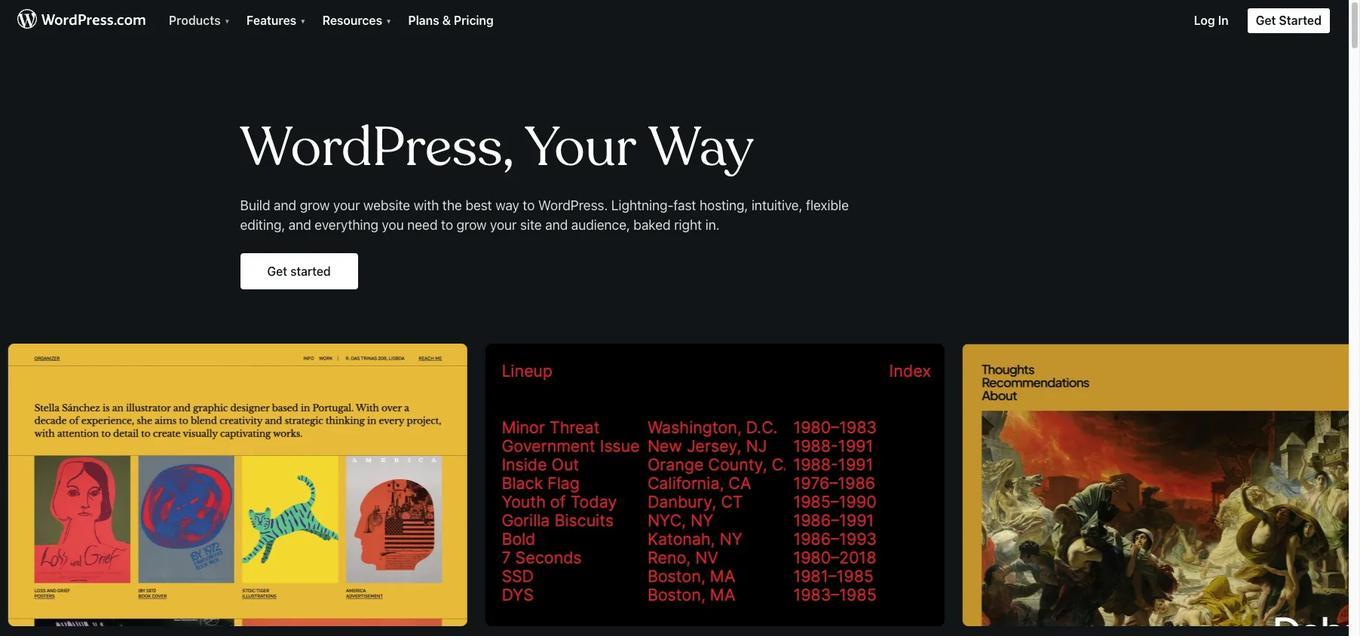Task type: vqa. For each thing, say whether or not it's contained in the screenshot.
hosting,
yes



Task type: locate. For each thing, give the bounding box(es) containing it.
everything
[[315, 217, 379, 233]]

features
[[247, 14, 300, 27]]

get started
[[1256, 14, 1322, 27]]

1 horizontal spatial grow
[[457, 217, 487, 233]]

best
[[466, 198, 492, 213]]

grow
[[300, 198, 330, 213], [457, 217, 487, 233]]

your
[[333, 198, 360, 213], [490, 217, 517, 233]]

1 horizontal spatial get
[[1256, 14, 1276, 27]]

editing,
[[240, 217, 285, 233]]

and
[[274, 198, 296, 213], [289, 217, 311, 233], [545, 217, 568, 233]]

to up site
[[523, 198, 535, 213]]

wordpress.com navigation menu menu
[[0, 0, 1349, 637]]

hosting,
[[700, 198, 748, 213]]

the
[[443, 198, 462, 213]]

get for get started
[[267, 264, 287, 278]]

grow up everything
[[300, 198, 330, 213]]

pricing
[[454, 14, 494, 27]]

&
[[442, 14, 451, 27]]

intuitive,
[[752, 198, 803, 213]]

get for get started
[[1256, 14, 1276, 27]]

your up everything
[[333, 198, 360, 213]]

lightning-
[[611, 198, 674, 213]]

0 vertical spatial your
[[333, 198, 360, 213]]

resources
[[322, 14, 385, 27]]

1 vertical spatial to
[[441, 217, 453, 233]]

log in
[[1194, 14, 1229, 27]]

flexible
[[806, 198, 849, 213]]

0 horizontal spatial get
[[267, 264, 287, 278]]

resources button
[[313, 0, 399, 34]]

you
[[382, 217, 404, 233]]

wordpress.
[[538, 198, 608, 213]]

and up editing,
[[274, 198, 296, 213]]

your way
[[525, 113, 754, 183]]

0 horizontal spatial grow
[[300, 198, 330, 213]]

log
[[1194, 14, 1215, 27]]

in
[[1218, 14, 1229, 27]]

get started
[[267, 264, 331, 278]]

wordpress.com element
[[0, 0, 1349, 43]]

1 vertical spatial get
[[267, 264, 287, 278]]

to
[[523, 198, 535, 213], [441, 217, 453, 233]]

get
[[1256, 14, 1276, 27], [267, 264, 287, 278]]

website
[[364, 198, 410, 213]]

1 vertical spatial grow
[[457, 217, 487, 233]]

0 horizontal spatial your
[[333, 198, 360, 213]]

your down 'way'
[[490, 217, 517, 233]]

baked
[[634, 217, 671, 233]]

grow down best
[[457, 217, 487, 233]]

0 vertical spatial get
[[1256, 14, 1276, 27]]

wordpress.com logo image
[[17, 7, 146, 34]]

site
[[520, 217, 542, 233]]

in.
[[706, 217, 720, 233]]

0 horizontal spatial to
[[441, 217, 453, 233]]

to down the
[[441, 217, 453, 233]]

build
[[240, 198, 270, 213]]

1 horizontal spatial your
[[490, 217, 517, 233]]

build and grow your website with the best way to wordpress. lightning-fast hosting, intuitive, flexible editing, and everything you need to grow your site and audience, baked right in.
[[240, 198, 849, 233]]

with
[[414, 198, 439, 213]]

1 horizontal spatial to
[[523, 198, 535, 213]]

get inside wordpress.com element
[[1256, 14, 1276, 27]]



Task type: describe. For each thing, give the bounding box(es) containing it.
log in link
[[1185, 0, 1238, 34]]

need
[[407, 217, 438, 233]]

features button
[[237, 0, 313, 34]]

plans
[[408, 14, 439, 27]]

wordpress,
[[240, 113, 514, 183]]

get started link
[[240, 253, 358, 290]]

theme line image
[[491, 344, 950, 627]]

plans & pricing
[[408, 14, 494, 27]]

audience,
[[571, 217, 630, 233]]

fast
[[674, 198, 696, 213]]

and right editing,
[[289, 217, 311, 233]]

1 vertical spatial your
[[490, 217, 517, 233]]

0 vertical spatial to
[[523, 198, 535, 213]]

started
[[290, 264, 331, 278]]

theme organizer image
[[13, 344, 473, 627]]

get started link
[[1238, 0, 1349, 34]]

wordpress, your way
[[240, 113, 754, 183]]

products button
[[160, 0, 237, 34]]

theme issue image
[[968, 344, 1361, 627]]

right
[[674, 217, 702, 233]]

0 vertical spatial grow
[[300, 198, 330, 213]]

products
[[169, 14, 224, 27]]

plans & pricing link
[[399, 0, 503, 34]]

started
[[1279, 14, 1322, 27]]

way
[[496, 198, 519, 213]]

and right site
[[545, 217, 568, 233]]



